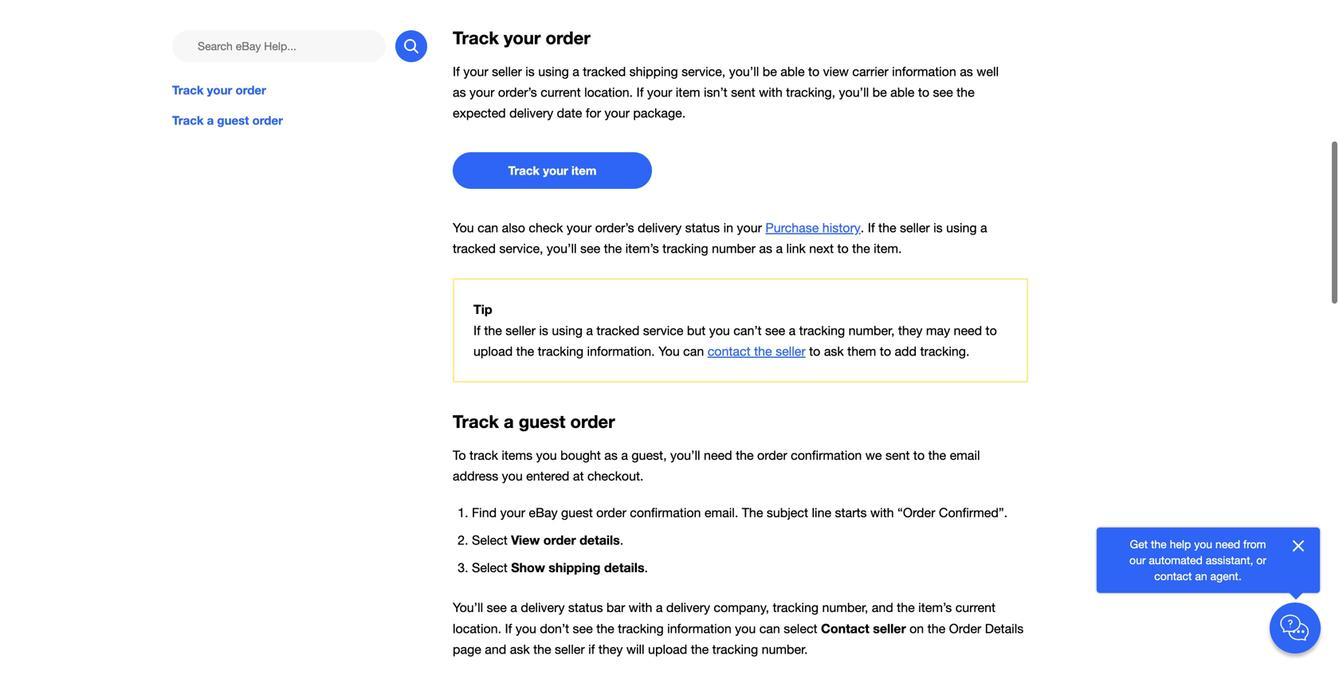 Task type: vqa. For each thing, say whether or not it's contained in the screenshot.
seller inside On The Order Details Page And Ask The Seller If They Will Upload The Tracking Number.
yes



Task type: describe. For each thing, give the bounding box(es) containing it.
item's inside . if the seller is using a tracked service, you'll see the item's tracking number as a link next to the item.
[[625, 241, 659, 256]]

track your order link
[[172, 81, 427, 99]]

the
[[742, 505, 763, 520]]

information.
[[587, 344, 655, 359]]

and inside "you'll see a delivery status bar with a delivery company, tracking number, and the item's current location. if you don't see the tracking information you can select"
[[872, 600, 893, 615]]

checkout.
[[587, 469, 644, 483]]

sent inside 'if your seller is using a tracked shipping service, you'll be able to view carrier information as well as your order's current location. if your item isn't sent with tracking, you'll be able to see the expected delivery date for your package.'
[[731, 85, 755, 100]]

starts
[[835, 505, 867, 520]]

find
[[472, 505, 497, 520]]

number.
[[762, 642, 808, 657]]

you'll inside to track items you bought as a guest, you'll need the order confirmation we sent to the email address you entered at checkout.
[[670, 448, 700, 463]]

tracked for tip
[[597, 323, 640, 338]]

tracking,
[[786, 85, 835, 100]]

current inside "you'll see a delivery status bar with a delivery company, tracking number, and the item's current location. if you don't see the tracking information you can select"
[[955, 600, 996, 615]]

details for view order details
[[580, 532, 620, 548]]

link
[[786, 241, 806, 256]]

don't
[[540, 621, 569, 636]]

number, inside tip if the seller is using a tracked service but you can't see a tracking number, they may need to upload the tracking information. you can
[[849, 323, 895, 338]]

contact seller
[[821, 621, 906, 636]]

the inside get the help you need from our automated assistant, or contact an agent.
[[1151, 538, 1167, 551]]

a inside 'if your seller is using a tracked shipping service, you'll be able to view carrier information as well as your order's current location. if your item isn't sent with tracking, you'll be able to see the expected delivery date for your package.'
[[572, 64, 579, 79]]

1 vertical spatial guest
[[519, 411, 565, 432]]

contact inside get the help you need from our automated assistant, or contact an agent.
[[1154, 570, 1192, 583]]

we
[[865, 448, 882, 463]]

on the order details page and ask the seller if they will upload the tracking number.
[[453, 621, 1024, 657]]

page
[[453, 642, 481, 657]]

order
[[949, 621, 981, 636]]

subject
[[767, 505, 808, 520]]

order down search ebay help... text box
[[236, 83, 266, 97]]

sent inside to track items you bought as a guest, you'll need the order confirmation we sent to the email address you entered at checkout.
[[886, 448, 910, 463]]

our
[[1130, 554, 1146, 567]]

service, for tracked
[[499, 241, 543, 256]]

can for you'll
[[759, 621, 780, 636]]

tip
[[473, 302, 492, 317]]

you'll see a delivery status bar with a delivery company, tracking number, and the item's current location. if you don't see the tracking information you can select
[[453, 600, 996, 636]]

bought
[[560, 448, 601, 463]]

delivery inside 'if your seller is using a tracked shipping service, you'll be able to view carrier information as well as your order's current location. if your item isn't sent with tracking, you'll be able to see the expected delivery date for your package.'
[[509, 106, 553, 120]]

seller inside tip if the seller is using a tracked service but you can't see a tracking number, they may need to upload the tracking information. you can
[[506, 323, 536, 338]]

Search eBay Help... text field
[[172, 30, 386, 62]]

order down checkout.
[[596, 505, 626, 520]]

assistant,
[[1206, 554, 1253, 567]]

0 vertical spatial can
[[478, 220, 498, 235]]

0 vertical spatial track your order
[[453, 27, 590, 48]]

ebay
[[529, 505, 558, 520]]

well
[[977, 64, 999, 79]]

view
[[823, 64, 849, 79]]

show
[[511, 560, 545, 575]]

is for .
[[933, 220, 943, 235]]

track your item link
[[453, 152, 652, 189]]

upload inside tip if the seller is using a tracked service but you can't see a tracking number, they may need to upload the tracking information. you can
[[473, 344, 513, 359]]

tracking up contact the seller to ask them to add tracking.
[[799, 323, 845, 338]]

details
[[985, 621, 1024, 636]]

will
[[626, 642, 645, 657]]

upload inside on the order details page and ask the seller if they will upload the tracking number.
[[648, 642, 687, 657]]

track a guest order link
[[172, 112, 427, 129]]

select view order details .
[[472, 532, 623, 548]]

seller inside on the order details page and ask the seller if they will upload the tracking number.
[[555, 642, 585, 657]]

expected
[[453, 106, 506, 120]]

1 vertical spatial track your order
[[172, 83, 266, 97]]

as inside . if the seller is using a tracked service, you'll see the item's tracking number as a link next to the item.
[[759, 241, 772, 256]]

see inside tip if the seller is using a tracked service but you can't see a tracking number, they may need to upload the tracking information. you can
[[765, 323, 785, 338]]

location. inside "you'll see a delivery status bar with a delivery company, tracking number, and the item's current location. if you don't see the tracking information you can select"
[[453, 621, 501, 636]]

service
[[643, 323, 683, 338]]

0 vertical spatial you'll
[[729, 64, 759, 79]]

order up date
[[546, 27, 590, 48]]

they inside tip if the seller is using a tracked service but you can't see a tracking number, they may need to upload the tracking information. you can
[[898, 323, 923, 338]]

as your
[[453, 85, 495, 100]]

an
[[1195, 570, 1207, 583]]

if
[[588, 642, 595, 657]]

1 horizontal spatial order's
[[595, 220, 634, 235]]

also
[[502, 220, 525, 235]]

need inside tip if the seller is using a tracked service but you can't see a tracking number, they may need to upload the tracking information. you can
[[954, 323, 982, 338]]

current inside 'if your seller is using a tracked shipping service, you'll be able to view carrier information as well as your order's current location. if your item isn't sent with tracking, you'll be able to see the expected delivery date for your package.'
[[541, 85, 581, 100]]

order down track your order link
[[252, 113, 283, 128]]

may
[[926, 323, 950, 338]]

track for track a guest order link on the top left of the page
[[172, 113, 204, 128]]

seller inside 'if your seller is using a tracked shipping service, you'll be able to view carrier information as well as your order's current location. if your item isn't sent with tracking, you'll be able to see the expected delivery date for your package.'
[[492, 64, 522, 79]]

automated
[[1149, 554, 1203, 567]]

contact
[[821, 621, 869, 636]]

check
[[529, 220, 563, 235]]

date
[[557, 106, 582, 120]]

select show shipping details .
[[472, 560, 648, 575]]

shipping inside 'if your seller is using a tracked shipping service, you'll be able to view carrier information as well as your order's current location. if your item isn't sent with tracking, you'll be able to see the expected delivery date for your package.'
[[629, 64, 678, 79]]

you inside tip if the seller is using a tracked service but you can't see a tracking number, they may need to upload the tracking information. you can
[[658, 344, 680, 359]]

you can also check your order's delivery status in your purchase history
[[453, 220, 861, 235]]

track
[[470, 448, 498, 463]]

if up package.
[[637, 85, 644, 100]]

you'll
[[453, 600, 483, 615]]

find your ebay guest order confirmation email. the subject line starts with "order confirmed".
[[472, 505, 1008, 520]]

line
[[812, 505, 831, 520]]

track for track your order link
[[172, 83, 204, 97]]

tracking.
[[920, 344, 970, 359]]

and inside on the order details page and ask the seller if they will upload the tracking number.
[[485, 642, 506, 657]]

or
[[1256, 554, 1267, 567]]

to track items you bought as a guest, you'll need the order confirmation we sent to the email address you entered at checkout.
[[453, 448, 980, 483]]

guest inside track a guest order link
[[217, 113, 249, 128]]

if inside tip if the seller is using a tracked service but you can't see a tracking number, they may need to upload the tracking information. you can
[[473, 323, 481, 338]]

isn't
[[704, 85, 727, 100]]

to
[[453, 448, 466, 463]]

get the help you need from our automated assistant, or contact an agent.
[[1130, 538, 1267, 583]]

with inside 'if your seller is using a tracked shipping service, you'll be able to view carrier information as well as your order's current location. if your item isn't sent with tracking, you'll be able to see the expected delivery date for your package.'
[[759, 85, 783, 100]]

in
[[723, 220, 733, 235]]

details for show shipping details
[[604, 560, 644, 575]]

information inside "you'll see a delivery status bar with a delivery company, tracking number, and the item's current location. if you don't see the tracking information you can select"
[[667, 621, 732, 636]]

0 vertical spatial contact
[[708, 344, 751, 359]]

bar
[[607, 600, 625, 615]]

2 horizontal spatial you'll
[[839, 85, 869, 100]]

on
[[910, 621, 924, 636]]

next
[[809, 241, 834, 256]]

0 vertical spatial you
[[453, 220, 474, 235]]

order up the bought
[[570, 411, 615, 432]]

order's inside 'if your seller is using a tracked shipping service, you'll be able to view carrier information as well as your order's current location. if your item isn't sent with tracking, you'll be able to see the expected delivery date for your package.'
[[498, 85, 537, 100]]

you inside tip if the seller is using a tracked service but you can't see a tracking number, they may need to upload the tracking information. you can
[[709, 323, 730, 338]]

history
[[822, 220, 861, 235]]

tracked inside 'if your seller is using a tracked shipping service, you'll be able to view carrier information as well as your order's current location. if your item isn't sent with tracking, you'll be able to see the expected delivery date for your package.'
[[583, 64, 626, 79]]

2 vertical spatial guest
[[561, 505, 593, 520]]

at
[[573, 469, 584, 483]]

entered
[[526, 469, 569, 483]]

using for tip
[[552, 323, 583, 338]]

tip if the seller is using a tracked service but you can't see a tracking number, they may need to upload the tracking information. you can
[[473, 302, 997, 359]]

1 vertical spatial able
[[890, 85, 915, 100]]

status inside "you'll see a delivery status bar with a delivery company, tracking number, and the item's current location. if you don't see the tracking information you can select"
[[568, 600, 603, 615]]

0 vertical spatial be
[[763, 64, 777, 79]]

seller inside . if the seller is using a tracked service, you'll see the item's tracking number as a link next to the item.
[[900, 220, 930, 235]]

1 vertical spatial shipping
[[549, 560, 601, 575]]

track your item
[[508, 163, 597, 178]]

track for track your item link
[[508, 163, 540, 178]]

you down company,
[[735, 621, 756, 636]]

you down the "items"
[[502, 469, 523, 483]]



Task type: locate. For each thing, give the bounding box(es) containing it.
contact down automated
[[1154, 570, 1192, 583]]

ask inside on the order details page and ask the seller if they will upload the tracking number.
[[510, 642, 530, 657]]

number
[[712, 241, 756, 256]]

agent.
[[1210, 570, 1242, 583]]

you down service
[[658, 344, 680, 359]]

0 vertical spatial current
[[541, 85, 581, 100]]

0 horizontal spatial shipping
[[549, 560, 601, 575]]

1 horizontal spatial confirmation
[[791, 448, 862, 463]]

with
[[759, 85, 783, 100], [870, 505, 894, 520], [629, 600, 652, 615]]

item's down you can also check your order's delivery status in your purchase history
[[625, 241, 659, 256]]

track a guest order down track your order link
[[172, 113, 283, 128]]

select
[[784, 621, 817, 636]]

delivery left in
[[638, 220, 682, 235]]

1 vertical spatial using
[[946, 220, 977, 235]]

guest,
[[632, 448, 667, 463]]

1 horizontal spatial location.
[[584, 85, 633, 100]]

select inside select view order details .
[[472, 533, 508, 548]]

1 vertical spatial current
[[955, 600, 996, 615]]

1 horizontal spatial track your order
[[453, 27, 590, 48]]

information inside 'if your seller is using a tracked shipping service, you'll be able to view carrier information as well as your order's current location. if your item isn't sent with tracking, you'll be able to see the expected delivery date for your package.'
[[892, 64, 956, 79]]

information down company,
[[667, 621, 732, 636]]

track a guest order up the "items"
[[453, 411, 615, 432]]

your
[[504, 27, 541, 48], [463, 64, 488, 79], [207, 83, 232, 97], [647, 85, 672, 100], [605, 106, 630, 120], [543, 163, 568, 178], [567, 220, 592, 235], [737, 220, 762, 235], [500, 505, 525, 520]]

select left show
[[472, 560, 508, 575]]

0 horizontal spatial location.
[[453, 621, 501, 636]]

status
[[685, 220, 720, 235], [568, 600, 603, 615]]

if up as your
[[453, 64, 460, 79]]

number, up 'contact'
[[822, 600, 868, 615]]

get the help you need from our automated assistant, or contact an agent. tooltip
[[1122, 536, 1274, 584]]

is inside . if the seller is using a tracked service, you'll see the item's tracking number as a link next to the item.
[[933, 220, 943, 235]]

0 vertical spatial need
[[954, 323, 982, 338]]

and
[[872, 600, 893, 615], [485, 642, 506, 657]]

if inside "you'll see a delivery status bar with a delivery company, tracking number, and the item's current location. if you don't see the tracking information you can select"
[[505, 621, 512, 636]]

carrier
[[852, 64, 889, 79]]

contact
[[708, 344, 751, 359], [1154, 570, 1192, 583]]

1 vertical spatial order's
[[595, 220, 634, 235]]

1 vertical spatial number,
[[822, 600, 868, 615]]

sent right we
[[886, 448, 910, 463]]

help
[[1170, 538, 1191, 551]]

track your order
[[453, 27, 590, 48], [172, 83, 266, 97]]

guest
[[217, 113, 249, 128], [519, 411, 565, 432], [561, 505, 593, 520]]

with right starts
[[870, 505, 894, 520]]

with right bar
[[629, 600, 652, 615]]

0 horizontal spatial track your order
[[172, 83, 266, 97]]

. for view order details
[[620, 533, 623, 548]]

0 horizontal spatial information
[[667, 621, 732, 636]]

can left also
[[478, 220, 498, 235]]

1 vertical spatial item
[[572, 163, 597, 178]]

2 vertical spatial as
[[604, 448, 618, 463]]

1 vertical spatial upload
[[648, 642, 687, 657]]

if your seller is using a tracked shipping service, you'll be able to view carrier information as well as your order's current location. if your item isn't sent with tracking, you'll be able to see the expected delivery date for your package.
[[453, 64, 999, 120]]

0 vertical spatial track a guest order
[[172, 113, 283, 128]]

0 vertical spatial sent
[[731, 85, 755, 100]]

item's up on
[[918, 600, 952, 615]]

shipping up package.
[[629, 64, 678, 79]]

2 horizontal spatial .
[[861, 220, 864, 235]]

view
[[511, 532, 540, 548]]

tracked inside tip if the seller is using a tracked service but you can't see a tracking number, they may need to upload the tracking information. you can
[[597, 323, 640, 338]]

ask right page
[[510, 642, 530, 657]]

and right page
[[485, 642, 506, 657]]

1 horizontal spatial shipping
[[629, 64, 678, 79]]

item left isn't
[[676, 85, 700, 100]]

2 select from the top
[[472, 560, 508, 575]]

1 horizontal spatial you
[[658, 344, 680, 359]]

package.
[[633, 106, 686, 120]]

1 horizontal spatial can
[[683, 344, 704, 359]]

location. up the for
[[584, 85, 633, 100]]

if inside . if the seller is using a tracked service, you'll see the item's tracking number as a link next to the item.
[[868, 220, 875, 235]]

details up bar
[[604, 560, 644, 575]]

need inside to track items you bought as a guest, you'll need the order confirmation we sent to the email address you entered at checkout.
[[704, 448, 732, 463]]

a inside to track items you bought as a guest, you'll need the order confirmation we sent to the email address you entered at checkout.
[[621, 448, 628, 463]]

2 vertical spatial tracked
[[597, 323, 640, 338]]

0 horizontal spatial you'll
[[670, 448, 700, 463]]

0 horizontal spatial as
[[604, 448, 618, 463]]

0 vertical spatial .
[[861, 220, 864, 235]]

you inside get the help you need from our automated assistant, or contact an agent.
[[1194, 538, 1212, 551]]

they up add
[[898, 323, 923, 338]]

0 vertical spatial guest
[[217, 113, 249, 128]]

0 horizontal spatial they
[[598, 642, 623, 657]]

confirmed".
[[939, 505, 1008, 520]]

service, inside . if the seller is using a tracked service, you'll see the item's tracking number as a link next to the item.
[[499, 241, 543, 256]]

be
[[763, 64, 777, 79], [873, 85, 887, 100]]

from
[[1243, 538, 1266, 551]]

0 vertical spatial status
[[685, 220, 720, 235]]

0 horizontal spatial track a guest order
[[172, 113, 283, 128]]

. inside . if the seller is using a tracked service, you'll see the item's tracking number as a link next to the item.
[[861, 220, 864, 235]]

tracking down "you'll see a delivery status bar with a delivery company, tracking number, and the item's current location. if you don't see the tracking information you can select" in the bottom of the page
[[712, 642, 758, 657]]

location.
[[584, 85, 633, 100], [453, 621, 501, 636]]

status left in
[[685, 220, 720, 235]]

ask
[[824, 344, 844, 359], [510, 642, 530, 657]]

1 horizontal spatial ask
[[824, 344, 844, 359]]

select down "find"
[[472, 533, 508, 548]]

can up the number.
[[759, 621, 780, 636]]

1 vertical spatial need
[[704, 448, 732, 463]]

them
[[847, 344, 876, 359]]

select for show
[[472, 560, 508, 575]]

see inside 'if your seller is using a tracked shipping service, you'll be able to view carrier information as well as your order's current location. if your item isn't sent with tracking, you'll be able to see the expected delivery date for your package.'
[[933, 85, 953, 100]]

track your order down search ebay help... text box
[[172, 83, 266, 97]]

tracking inside on the order details page and ask the seller if they will upload the tracking number.
[[712, 642, 758, 657]]

1 horizontal spatial sent
[[886, 448, 910, 463]]

email
[[950, 448, 980, 463]]

tracked for .
[[453, 241, 496, 256]]

number, inside "you'll see a delivery status bar with a delivery company, tracking number, and the item's current location. if you don't see the tracking information you can select"
[[822, 600, 868, 615]]

track a guest order inside track a guest order link
[[172, 113, 283, 128]]

0 horizontal spatial contact
[[708, 344, 751, 359]]

with left tracking,
[[759, 85, 783, 100]]

is inside tip if the seller is using a tracked service but you can't see a tracking number, they may need to upload the tracking information. you can
[[539, 323, 548, 338]]

if down tip
[[473, 323, 481, 338]]

service, up isn't
[[682, 64, 726, 79]]

guest right ebay
[[561, 505, 593, 520]]

0 horizontal spatial ask
[[510, 642, 530, 657]]

and up contact seller
[[872, 600, 893, 615]]

order's up you'll see
[[595, 220, 634, 235]]

with inside "you'll see a delivery status bar with a delivery company, tracking number, and the item's current location. if you don't see the tracking information you can select"
[[629, 600, 652, 615]]

location. inside 'if your seller is using a tracked shipping service, you'll be able to view carrier information as well as your order's current location. if your item isn't sent with tracking, you'll be able to see the expected delivery date for your package.'
[[584, 85, 633, 100]]

information right 'carrier'
[[892, 64, 956, 79]]

can inside "you'll see a delivery status bar with a delivery company, tracking number, and the item's current location. if you don't see the tracking information you can select"
[[759, 621, 780, 636]]

order inside to track items you bought as a guest, you'll need the order confirmation we sent to the email address you entered at checkout.
[[757, 448, 787, 463]]

upload right will
[[648, 642, 687, 657]]

need up email.
[[704, 448, 732, 463]]

the inside 'if your seller is using a tracked shipping service, you'll be able to view carrier information as well as your order's current location. if your item isn't sent with tracking, you'll be able to see the expected delivery date for your package.'
[[957, 85, 975, 100]]

number, up them on the right bottom of the page
[[849, 323, 895, 338]]

delivery left company,
[[666, 600, 710, 615]]

if up item.
[[868, 220, 875, 235]]

purchase
[[766, 220, 819, 235]]

item.
[[874, 241, 902, 256]]

can inside tip if the seller is using a tracked service but you can't see a tracking number, they may need to upload the tracking information. you can
[[683, 344, 704, 359]]

1 vertical spatial status
[[568, 600, 603, 615]]

. if the seller is using a tracked service, you'll see the item's tracking number as a link next to the item.
[[453, 220, 987, 256]]

1 horizontal spatial with
[[759, 85, 783, 100]]

email.
[[705, 505, 738, 520]]

2 vertical spatial using
[[552, 323, 583, 338]]

service,
[[682, 64, 726, 79], [499, 241, 543, 256]]

you left don't
[[516, 621, 536, 636]]

to inside tip if the seller is using a tracked service but you can't see a tracking number, they may need to upload the tracking information. you can
[[986, 323, 997, 338]]

. inside select show shipping details .
[[644, 560, 648, 575]]

as up checkout.
[[604, 448, 618, 463]]

you left also
[[453, 220, 474, 235]]

1 horizontal spatial contact
[[1154, 570, 1192, 583]]

ask left them on the right bottom of the page
[[824, 344, 844, 359]]

1 vertical spatial with
[[870, 505, 894, 520]]

you right the help
[[1194, 538, 1212, 551]]

0 horizontal spatial status
[[568, 600, 603, 615]]

1 vertical spatial item's
[[918, 600, 952, 615]]

using inside tip if the seller is using a tracked service but you can't see a tracking number, they may need to upload the tracking information. you can
[[552, 323, 583, 338]]

they right if in the left of the page
[[598, 642, 623, 657]]

if
[[453, 64, 460, 79], [637, 85, 644, 100], [868, 220, 875, 235], [473, 323, 481, 338], [505, 621, 512, 636]]

0 vertical spatial item
[[676, 85, 700, 100]]

1 horizontal spatial you'll
[[729, 64, 759, 79]]

location. down "you'll"
[[453, 621, 501, 636]]

select
[[472, 533, 508, 548], [472, 560, 508, 575]]

add
[[895, 344, 917, 359]]

tracking up will
[[618, 621, 664, 636]]

2 vertical spatial .
[[644, 560, 648, 575]]

0 horizontal spatial item's
[[625, 241, 659, 256]]

track inside track your order link
[[172, 83, 204, 97]]

1 vertical spatial select
[[472, 560, 508, 575]]

current up date
[[541, 85, 581, 100]]

0 horizontal spatial order's
[[498, 85, 537, 100]]

1 horizontal spatial need
[[954, 323, 982, 338]]

1 select from the top
[[472, 533, 508, 548]]

tracked inside . if the seller is using a tracked service, you'll see the item's tracking number as a link next to the item.
[[453, 241, 496, 256]]

guest up the "items"
[[519, 411, 565, 432]]

guest down track your order link
[[217, 113, 249, 128]]

1 vertical spatial you'll
[[839, 85, 869, 100]]

service, down also
[[499, 241, 543, 256]]

0 horizontal spatial confirmation
[[630, 505, 701, 520]]

1 horizontal spatial track a guest order
[[453, 411, 615, 432]]

is inside 'if your seller is using a tracked shipping service, you'll be able to view carrier information as well as your order's current location. if your item isn't sent with tracking, you'll be able to see the expected delivery date for your package.'
[[525, 64, 535, 79]]

1 horizontal spatial .
[[644, 560, 648, 575]]

0 horizontal spatial .
[[620, 533, 623, 548]]

can't
[[734, 323, 762, 338]]

1 horizontal spatial is
[[539, 323, 548, 338]]

to
[[808, 64, 820, 79], [918, 85, 929, 100], [837, 241, 849, 256], [986, 323, 997, 338], [809, 344, 821, 359], [880, 344, 891, 359], [913, 448, 925, 463]]

order up subject
[[757, 448, 787, 463]]

tracked up information. at the left bottom of the page
[[597, 323, 640, 338]]

as inside to track items you bought as a guest, you'll need the order confirmation we sent to the email address you entered at checkout.
[[604, 448, 618, 463]]

contact the seller to ask them to add tracking.
[[708, 344, 970, 359]]

tracked
[[583, 64, 626, 79], [453, 241, 496, 256], [597, 323, 640, 338]]

using inside 'if your seller is using a tracked shipping service, you'll be able to view carrier information as well as your order's current location. if your item isn't sent with tracking, you'll be able to see the expected delivery date for your package.'
[[538, 64, 569, 79]]

status left bar
[[568, 600, 603, 615]]

information
[[892, 64, 956, 79], [667, 621, 732, 636]]

a
[[572, 64, 579, 79], [207, 113, 214, 128], [980, 220, 987, 235], [776, 241, 783, 256], [586, 323, 593, 338], [789, 323, 796, 338], [504, 411, 514, 432], [621, 448, 628, 463], [510, 600, 517, 615], [656, 600, 663, 615]]

be down 'carrier'
[[873, 85, 887, 100]]

item inside 'if your seller is using a tracked shipping service, you'll be able to view carrier information as well as your order's current location. if your item isn't sent with tracking, you'll be able to see the expected delivery date for your package.'
[[676, 85, 700, 100]]

tracking up the select at right bottom
[[773, 600, 819, 615]]

delivery left date
[[509, 106, 553, 120]]

0 vertical spatial able
[[781, 64, 805, 79]]

2 horizontal spatial is
[[933, 220, 943, 235]]

tracking down you can also check your order's delivery status in your purchase history
[[663, 241, 708, 256]]

service, inside 'if your seller is using a tracked shipping service, you'll be able to view carrier information as well as your order's current location. if your item isn't sent with tracking, you'll be able to see the expected delivery date for your package.'
[[682, 64, 726, 79]]

be left view
[[763, 64, 777, 79]]

0 horizontal spatial current
[[541, 85, 581, 100]]

tracking
[[663, 241, 708, 256], [799, 323, 845, 338], [538, 344, 584, 359], [773, 600, 819, 615], [618, 621, 664, 636], [712, 642, 758, 657]]

1 vertical spatial confirmation
[[630, 505, 701, 520]]

details up select show shipping details . at left bottom
[[580, 532, 620, 548]]

shipping
[[629, 64, 678, 79], [549, 560, 601, 575]]

need
[[954, 323, 982, 338], [704, 448, 732, 463], [1215, 538, 1240, 551]]

tracked up the for
[[583, 64, 626, 79]]

sent
[[731, 85, 755, 100], [886, 448, 910, 463]]

order's up expected
[[498, 85, 537, 100]]

to inside to track items you bought as a guest, you'll need the order confirmation we sent to the email address you entered at checkout.
[[913, 448, 925, 463]]

need inside get the help you need from our automated assistant, or contact an agent.
[[1215, 538, 1240, 551]]

"order
[[898, 505, 935, 520]]

2 vertical spatial can
[[759, 621, 780, 636]]

need up assistant, at the bottom right
[[1215, 538, 1240, 551]]

you
[[453, 220, 474, 235], [658, 344, 680, 359]]

can down but
[[683, 344, 704, 359]]

to inside . if the seller is using a tracked service, you'll see the item's tracking number as a link next to the item.
[[837, 241, 849, 256]]

as
[[960, 64, 973, 79], [759, 241, 772, 256], [604, 448, 618, 463]]

0 vertical spatial as
[[960, 64, 973, 79]]

using for .
[[946, 220, 977, 235]]

company,
[[714, 600, 769, 615]]

the
[[957, 85, 975, 100], [878, 220, 896, 235], [604, 241, 622, 256], [852, 241, 870, 256], [484, 323, 502, 338], [516, 344, 534, 359], [754, 344, 772, 359], [736, 448, 754, 463], [928, 448, 946, 463], [1151, 538, 1167, 551], [897, 600, 915, 615], [596, 621, 614, 636], [928, 621, 945, 636], [533, 642, 551, 657], [691, 642, 709, 657]]

0 horizontal spatial service,
[[499, 241, 543, 256]]

1 horizontal spatial as
[[759, 241, 772, 256]]

details
[[580, 532, 620, 548], [604, 560, 644, 575]]

upload down tip
[[473, 344, 513, 359]]

need right 'may'
[[954, 323, 982, 338]]

1 horizontal spatial information
[[892, 64, 956, 79]]

1 horizontal spatial item's
[[918, 600, 952, 615]]

track
[[453, 27, 499, 48], [172, 83, 204, 97], [172, 113, 204, 128], [508, 163, 540, 178], [453, 411, 499, 432]]

0 vertical spatial shipping
[[629, 64, 678, 79]]

2 horizontal spatial need
[[1215, 538, 1240, 551]]

0 vertical spatial is
[[525, 64, 535, 79]]

0 vertical spatial confirmation
[[791, 448, 862, 463]]

0 horizontal spatial be
[[763, 64, 777, 79]]

0 horizontal spatial and
[[485, 642, 506, 657]]

get
[[1130, 538, 1148, 551]]

0 vertical spatial select
[[472, 533, 508, 548]]

select for view
[[472, 533, 508, 548]]

track inside track your item link
[[508, 163, 540, 178]]

is for tip
[[539, 323, 548, 338]]

contact the seller link
[[708, 344, 806, 359]]

. inside select view order details .
[[620, 533, 623, 548]]

0 horizontal spatial you
[[453, 220, 474, 235]]

for
[[586, 106, 601, 120]]

as left link
[[759, 241, 772, 256]]

tracking inside . if the seller is using a tracked service, you'll see the item's tracking number as a link next to the item.
[[663, 241, 708, 256]]

current up the order
[[955, 600, 996, 615]]

using inside . if the seller is using a tracked service, you'll see the item's tracking number as a link next to the item.
[[946, 220, 977, 235]]

0 horizontal spatial item
[[572, 163, 597, 178]]

they inside on the order details page and ask the seller if they will upload the tracking number.
[[598, 642, 623, 657]]

sent right isn't
[[731, 85, 755, 100]]

0 vertical spatial service,
[[682, 64, 726, 79]]

track inside track a guest order link
[[172, 113, 204, 128]]

order up select show shipping details . at left bottom
[[543, 532, 576, 548]]

item's inside "you'll see a delivery status bar with a delivery company, tracking number, and the item's current location. if you don't see the tracking information you can select"
[[918, 600, 952, 615]]

1 vertical spatial track a guest order
[[453, 411, 615, 432]]

tracking left information. at the left bottom of the page
[[538, 344, 584, 359]]

1 vertical spatial service,
[[499, 241, 543, 256]]

order's
[[498, 85, 537, 100], [595, 220, 634, 235]]

items
[[502, 448, 533, 463]]

you'll see
[[547, 241, 600, 256]]

confirmation
[[791, 448, 862, 463], [630, 505, 701, 520]]

1 horizontal spatial be
[[873, 85, 887, 100]]

delivery up don't
[[521, 600, 565, 615]]

contact down can't
[[708, 344, 751, 359]]

as inside 'if your seller is using a tracked shipping service, you'll be able to view carrier information as well as your order's current location. if your item isn't sent with tracking, you'll be able to see the expected delivery date for your package.'
[[960, 64, 973, 79]]

you
[[709, 323, 730, 338], [536, 448, 557, 463], [502, 469, 523, 483], [1194, 538, 1212, 551], [516, 621, 536, 636], [735, 621, 756, 636]]

confirmation inside to track items you bought as a guest, you'll need the order confirmation we sent to the email address you entered at checkout.
[[791, 448, 862, 463]]

as left well
[[960, 64, 973, 79]]

you'll
[[729, 64, 759, 79], [839, 85, 869, 100], [670, 448, 700, 463]]

0 vertical spatial location.
[[584, 85, 633, 100]]

you right but
[[709, 323, 730, 338]]

track a guest order
[[172, 113, 283, 128], [453, 411, 615, 432]]

service, for shipping
[[682, 64, 726, 79]]

item down the for
[[572, 163, 597, 178]]

shipping down select view order details .
[[549, 560, 601, 575]]

2 horizontal spatial can
[[759, 621, 780, 636]]

if left don't
[[505, 621, 512, 636]]

you up entered
[[536, 448, 557, 463]]

0 vertical spatial with
[[759, 85, 783, 100]]

purchase history link
[[766, 220, 861, 235]]

address
[[453, 469, 498, 483]]

0 vertical spatial ask
[[824, 344, 844, 359]]

but
[[687, 323, 706, 338]]

can for tip
[[683, 344, 704, 359]]

track your order up as your
[[453, 27, 590, 48]]

1 horizontal spatial service,
[[682, 64, 726, 79]]

select inside select show shipping details .
[[472, 560, 508, 575]]

tracked up tip
[[453, 241, 496, 256]]

0 horizontal spatial able
[[781, 64, 805, 79]]

item's
[[625, 241, 659, 256], [918, 600, 952, 615]]

0 horizontal spatial upload
[[473, 344, 513, 359]]

seller
[[492, 64, 522, 79], [900, 220, 930, 235], [506, 323, 536, 338], [776, 344, 806, 359], [873, 621, 906, 636], [555, 642, 585, 657]]

confirmation left we
[[791, 448, 862, 463]]

0 vertical spatial information
[[892, 64, 956, 79]]

. for show shipping details
[[644, 560, 648, 575]]

1 vertical spatial and
[[485, 642, 506, 657]]

1 vertical spatial tracked
[[453, 241, 496, 256]]

1 horizontal spatial able
[[890, 85, 915, 100]]

confirmation left email.
[[630, 505, 701, 520]]

order
[[546, 27, 590, 48], [236, 83, 266, 97], [252, 113, 283, 128], [570, 411, 615, 432], [757, 448, 787, 463], [596, 505, 626, 520], [543, 532, 576, 548]]

is
[[525, 64, 535, 79], [933, 220, 943, 235], [539, 323, 548, 338]]

1 horizontal spatial status
[[685, 220, 720, 235]]

can
[[478, 220, 498, 235], [683, 344, 704, 359], [759, 621, 780, 636]]

1 horizontal spatial they
[[898, 323, 923, 338]]



